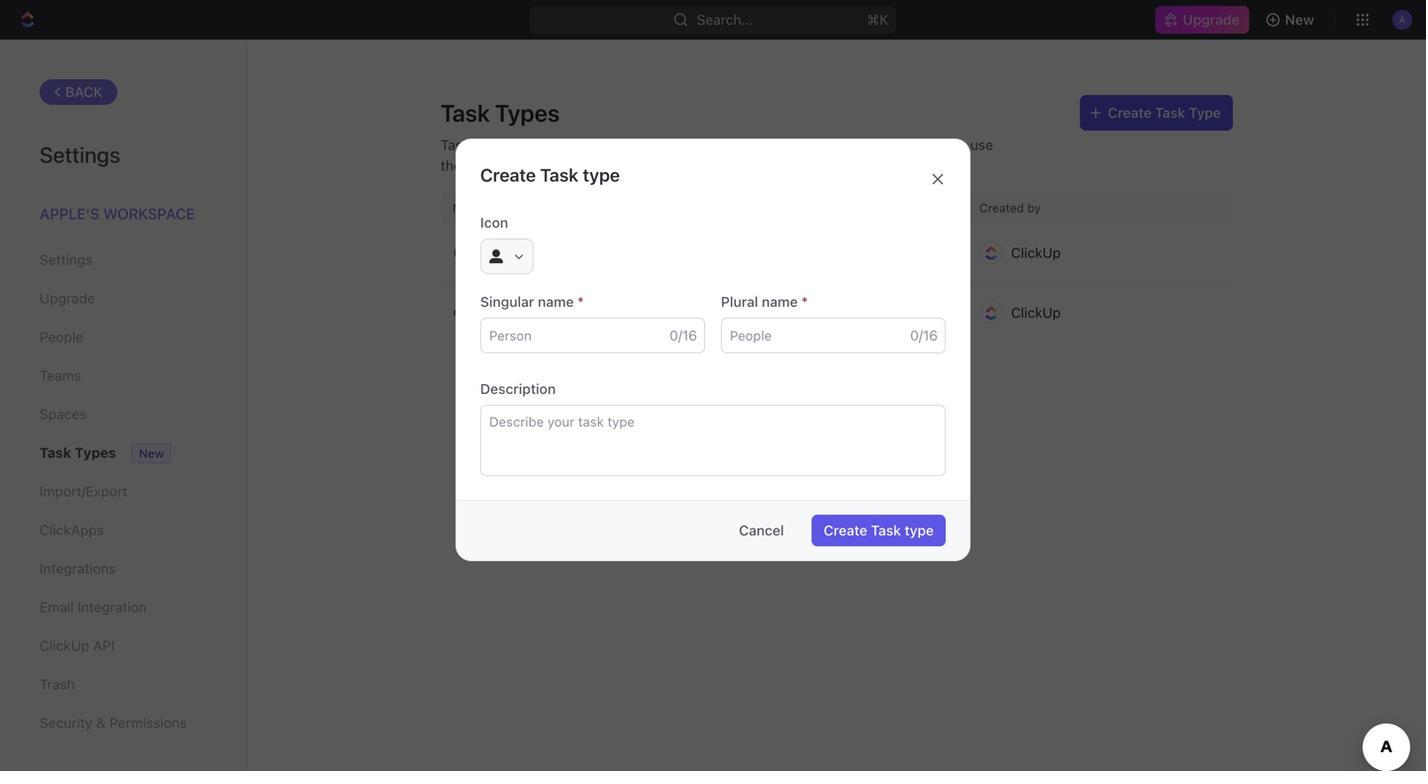 Task type: describe. For each thing, give the bounding box(es) containing it.
settings link
[[40, 243, 207, 277]]

trash
[[40, 676, 75, 693]]

api
[[93, 638, 115, 654]]

customers,
[[609, 157, 683, 174]]

* for plural name *
[[802, 294, 808, 310]]

email integration
[[40, 599, 147, 616]]

1 tasks from the left
[[441, 137, 477, 153]]

types inside 'settings' element
[[75, 445, 116, 461]]

them
[[441, 157, 473, 174]]

people link
[[40, 320, 207, 354]]

security & permissions link
[[40, 707, 207, 740]]

0 horizontal spatial for
[[477, 157, 495, 174]]

email integration link
[[40, 591, 207, 624]]

can
[[481, 137, 504, 153]]

* for singular name *
[[577, 294, 584, 310]]

tasks can be used for anything in clickup. customize names and icons of tasks to use them for things like epics, customers, people, invoices, 1on1s.
[[441, 137, 993, 174]]

0/16 for singular name *
[[670, 327, 697, 344]]

plural
[[721, 294, 758, 310]]

⌘k
[[867, 11, 889, 28]]

people
[[40, 329, 83, 345]]

teams
[[40, 367, 81, 384]]

anything
[[584, 137, 639, 153]]

0 vertical spatial upgrade
[[1183, 11, 1240, 28]]

create task type button
[[1080, 95, 1233, 131]]

0 vertical spatial types
[[495, 99, 560, 127]]

security
[[40, 715, 92, 731]]

apple's workspace
[[40, 205, 195, 222]]

new inside button
[[1285, 11, 1314, 28]]

in
[[642, 137, 654, 153]]

clickapps link
[[40, 514, 207, 547]]

1 horizontal spatial task types
[[441, 99, 560, 127]]

epics,
[[567, 157, 605, 174]]

&
[[96, 715, 106, 731]]

description
[[480, 381, 556, 397]]

Describe your task type text field
[[480, 405, 946, 476]]

used
[[527, 137, 558, 153]]

0 vertical spatial create
[[1108, 104, 1152, 121]]

use
[[970, 137, 993, 153]]

name for plural
[[762, 294, 798, 310]]

0 vertical spatial for
[[562, 137, 580, 153]]

2 tasks from the left
[[914, 137, 950, 153]]

integrations
[[40, 561, 116, 577]]

name
[[453, 201, 485, 215]]

to
[[954, 137, 967, 153]]

settings element
[[0, 40, 248, 772]]

and
[[832, 137, 856, 153]]



Task type: locate. For each thing, give the bounding box(es) containing it.
task
[[441, 99, 490, 127], [1155, 104, 1185, 121], [540, 164, 579, 186], [484, 244, 514, 261], [40, 445, 71, 461], [871, 522, 901, 539]]

People field
[[721, 318, 946, 354]]

things
[[499, 157, 538, 174]]

created by
[[980, 201, 1041, 215]]

0 horizontal spatial name
[[538, 294, 574, 310]]

1 horizontal spatial create task type
[[824, 522, 934, 539]]

1 horizontal spatial *
[[802, 294, 808, 310]]

0/16
[[670, 327, 697, 344], [910, 327, 938, 344]]

integration
[[78, 599, 147, 616]]

0 horizontal spatial types
[[75, 445, 116, 461]]

upgrade inside 'settings' element
[[40, 290, 95, 307]]

upgrade
[[1183, 11, 1240, 28], [40, 290, 95, 307]]

email
[[40, 599, 74, 616]]

cancel
[[739, 522, 784, 539]]

0 horizontal spatial upgrade link
[[40, 282, 207, 315]]

0 horizontal spatial new
[[139, 447, 164, 461]]

be
[[507, 137, 523, 153]]

1 * from the left
[[577, 294, 584, 310]]

new
[[1285, 11, 1314, 28], [139, 447, 164, 461]]

new button
[[1257, 4, 1326, 36]]

clickapps
[[40, 522, 104, 538]]

1 horizontal spatial upgrade
[[1183, 11, 1240, 28]]

1 vertical spatial types
[[75, 445, 116, 461]]

2 vertical spatial clickup
[[40, 638, 89, 654]]

1 horizontal spatial types
[[495, 99, 560, 127]]

0/16 for plural name *
[[910, 327, 938, 344]]

task types up can
[[441, 99, 560, 127]]

singular name *
[[480, 294, 584, 310]]

* up people field
[[802, 294, 808, 310]]

0 horizontal spatial upgrade
[[40, 290, 95, 307]]

* up person field
[[577, 294, 584, 310]]

clickup.
[[657, 137, 711, 153]]

0 vertical spatial clickup
[[1011, 245, 1061, 261]]

of
[[897, 137, 910, 153]]

task (default)
[[484, 244, 566, 261]]

workspace
[[103, 205, 195, 222]]

0 horizontal spatial task types
[[40, 445, 116, 461]]

tasks left to
[[914, 137, 950, 153]]

1 horizontal spatial upgrade link
[[1155, 6, 1250, 34]]

by
[[1027, 201, 1041, 215]]

2 0/16 from the left
[[910, 327, 938, 344]]

1 vertical spatial create
[[480, 164, 536, 186]]

types
[[495, 99, 560, 127], [75, 445, 116, 461]]

name for singular
[[538, 294, 574, 310]]

cancel button
[[727, 515, 796, 547]]

spaces link
[[40, 398, 207, 431]]

Person field
[[480, 318, 705, 354]]

1 horizontal spatial 0/16
[[910, 327, 938, 344]]

1 horizontal spatial new
[[1285, 11, 1314, 28]]

milestone
[[484, 305, 548, 321]]

create task type button
[[812, 515, 946, 547]]

1 vertical spatial upgrade
[[40, 290, 95, 307]]

2 * from the left
[[802, 294, 808, 310]]

like
[[542, 157, 563, 174]]

0 horizontal spatial *
[[577, 294, 584, 310]]

search...
[[697, 11, 753, 28]]

invoices,
[[738, 157, 794, 174]]

plural name *
[[721, 294, 808, 310]]

1 horizontal spatial tasks
[[914, 137, 950, 153]]

clickup inside 'settings' element
[[40, 638, 89, 654]]

2 vertical spatial create
[[824, 522, 867, 539]]

0 horizontal spatial tasks
[[441, 137, 477, 153]]

upgrade left new button
[[1183, 11, 1240, 28]]

singular
[[480, 294, 534, 310]]

create left type
[[1108, 104, 1152, 121]]

names
[[786, 137, 828, 153]]

0 horizontal spatial create
[[480, 164, 536, 186]]

upgrade up people
[[40, 290, 95, 307]]

upgrade link up people link
[[40, 282, 207, 315]]

2 settings from the top
[[40, 252, 92, 268]]

tasks
[[441, 137, 477, 153], [914, 137, 950, 153]]

1 vertical spatial new
[[139, 447, 164, 461]]

(default)
[[518, 246, 566, 260]]

0 vertical spatial task types
[[441, 99, 560, 127]]

for up epics,
[[562, 137, 580, 153]]

settings
[[40, 142, 120, 167], [40, 252, 92, 268]]

settings up apple's
[[40, 142, 120, 167]]

trash link
[[40, 668, 207, 702]]

clickup api link
[[40, 629, 207, 663]]

import/export
[[40, 483, 127, 500]]

task types up import/export
[[40, 445, 116, 461]]

1 0/16 from the left
[[670, 327, 697, 344]]

clickup
[[1011, 245, 1061, 261], [1011, 305, 1061, 321], [40, 638, 89, 654]]

back
[[65, 84, 103, 100]]

0 vertical spatial upgrade link
[[1155, 6, 1250, 34]]

people,
[[686, 157, 734, 174]]

customize
[[715, 137, 782, 153]]

task inside 'settings' element
[[40, 445, 71, 461]]

upgrade link left new button
[[1155, 6, 1250, 34]]

1 horizontal spatial type
[[905, 522, 934, 539]]

icons
[[860, 137, 894, 153]]

user large image
[[489, 249, 503, 263]]

task types
[[441, 99, 560, 127], [40, 445, 116, 461]]

permissions
[[110, 715, 187, 731]]

1 vertical spatial clickup
[[1011, 305, 1061, 321]]

*
[[577, 294, 584, 310], [802, 294, 808, 310]]

types up the be
[[495, 99, 560, 127]]

1 horizontal spatial create
[[824, 522, 867, 539]]

create task type
[[1108, 104, 1221, 121]]

type inside button
[[905, 522, 934, 539]]

create down the be
[[480, 164, 536, 186]]

1 vertical spatial type
[[905, 522, 934, 539]]

create task type inside button
[[824, 522, 934, 539]]

icon
[[480, 214, 508, 231]]

task types inside 'settings' element
[[40, 445, 116, 461]]

for down can
[[477, 157, 495, 174]]

security & permissions
[[40, 715, 187, 731]]

0 vertical spatial new
[[1285, 11, 1314, 28]]

created
[[980, 201, 1024, 215]]

create task type
[[480, 164, 620, 186], [824, 522, 934, 539]]

name
[[538, 294, 574, 310], [762, 294, 798, 310]]

1 settings from the top
[[40, 142, 120, 167]]

create
[[1108, 104, 1152, 121], [480, 164, 536, 186], [824, 522, 867, 539]]

types up import/export
[[75, 445, 116, 461]]

create right cancel
[[824, 522, 867, 539]]

clickup api
[[40, 638, 115, 654]]

type
[[1189, 104, 1221, 121]]

1on1s.
[[798, 157, 837, 174]]

1 vertical spatial for
[[477, 157, 495, 174]]

integrations link
[[40, 552, 207, 586]]

0 vertical spatial create task type
[[480, 164, 620, 186]]

back link
[[40, 79, 118, 105]]

settings down apple's
[[40, 252, 92, 268]]

type
[[583, 164, 620, 186], [905, 522, 934, 539]]

tasks up them
[[441, 137, 477, 153]]

upgrade link
[[1155, 6, 1250, 34], [40, 282, 207, 315]]

spaces
[[40, 406, 87, 422]]

1 vertical spatial task types
[[40, 445, 116, 461]]

1 horizontal spatial name
[[762, 294, 798, 310]]

teams link
[[40, 359, 207, 393]]

1 horizontal spatial for
[[562, 137, 580, 153]]

0 horizontal spatial create task type
[[480, 164, 620, 186]]

2 name from the left
[[762, 294, 798, 310]]

0 vertical spatial settings
[[40, 142, 120, 167]]

for
[[562, 137, 580, 153], [477, 157, 495, 174]]

1 name from the left
[[538, 294, 574, 310]]

0 vertical spatial type
[[583, 164, 620, 186]]

import/export link
[[40, 475, 207, 509]]

name right plural
[[762, 294, 798, 310]]

1 vertical spatial settings
[[40, 252, 92, 268]]

apple's
[[40, 205, 100, 222]]

clickup for milestone
[[1011, 305, 1061, 321]]

2 horizontal spatial create
[[1108, 104, 1152, 121]]

new inside 'settings' element
[[139, 447, 164, 461]]

0 horizontal spatial 0/16
[[670, 327, 697, 344]]

0 horizontal spatial type
[[583, 164, 620, 186]]

1 vertical spatial upgrade link
[[40, 282, 207, 315]]

name right the singular
[[538, 294, 574, 310]]

1 vertical spatial create task type
[[824, 522, 934, 539]]

clickup for task
[[1011, 245, 1061, 261]]



Task type: vqa. For each thing, say whether or not it's contained in the screenshot.
the topmost this
no



